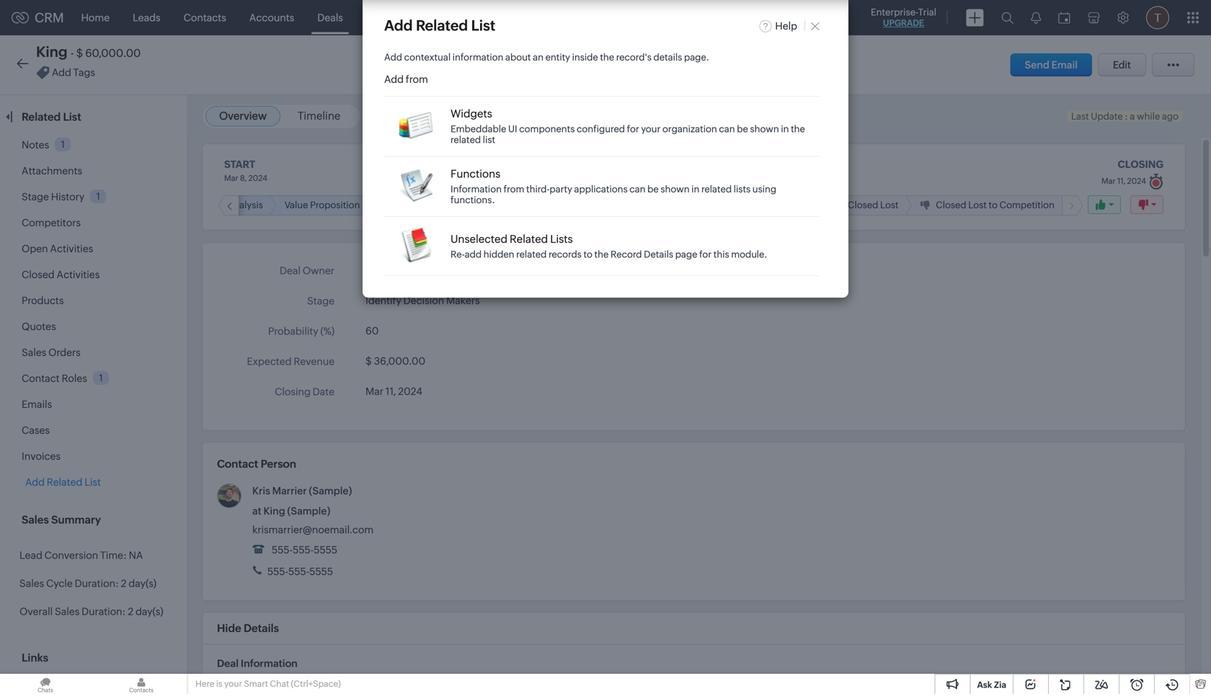 Task type: describe. For each thing, give the bounding box(es) containing it.
a
[[1130, 111, 1135, 122]]

your inside widgets embeddable ui components configured for your organization can be shown in the related list
[[641, 124, 661, 134]]

hide
[[217, 622, 241, 635]]

sales for sales summary
[[22, 514, 49, 526]]

open
[[22, 243, 48, 255]]

notes link
[[22, 139, 49, 151]]

$ 36,000.00
[[366, 356, 426, 367]]

stage for stage
[[307, 295, 335, 307]]

here is your smart chat (ctrl+space)
[[195, 679, 341, 689]]

send
[[1025, 59, 1050, 71]]

2024 for closing
[[1127, 177, 1147, 186]]

configured
[[577, 124, 625, 134]]

ruby anderson
[[366, 266, 437, 277]]

1 vertical spatial products link
[[22, 295, 64, 306]]

create menu image
[[966, 9, 984, 26]]

1 vertical spatial identify
[[366, 295, 402, 306]]

functions
[[451, 168, 501, 180]]

sales for sales orders
[[22, 347, 46, 358]]

hide details link
[[217, 622, 279, 635]]

for inside the unselected related lists re-add hidden related records to the record details page for this module.
[[700, 249, 712, 260]]

contact roles
[[22, 373, 87, 384]]

stage history
[[22, 191, 85, 203]]

1 horizontal spatial 2024
[[398, 386, 423, 397]]

time:
[[100, 550, 127, 561]]

ruby
[[366, 266, 389, 277]]

contacts link
[[172, 0, 238, 35]]

at
[[252, 506, 262, 517]]

contacts
[[184, 12, 226, 23]]

related inside functions information from third-party applications can be shown in related lists using functions.
[[702, 184, 732, 195]]

add up add from in the top left of the page
[[384, 52, 402, 63]]

overview
[[219, 110, 267, 122]]

edit
[[1113, 59, 1131, 71]]

0 vertical spatial identify
[[382, 200, 415, 211]]

(ctrl+space)
[[291, 679, 341, 689]]

functions information from third-party applications can be shown in related lists using functions.
[[451, 168, 777, 206]]

add down -
[[52, 67, 71, 78]]

stage for stage history
[[22, 191, 49, 203]]

closed for closed lost to competition
[[936, 200, 967, 211]]

quotes
[[22, 321, 56, 332]]

value proposition
[[285, 200, 360, 211]]

widgets
[[451, 107, 492, 120]]

probability
[[268, 326, 318, 337]]

create menu element
[[958, 0, 993, 35]]

shown inside widgets embeddable ui components configured for your organization can be shown in the related list
[[750, 124, 779, 134]]

1 vertical spatial makers
[[446, 295, 480, 306]]

deal information
[[217, 658, 298, 670]]

for inside widgets embeddable ui components configured for your organization can be shown in the related list
[[627, 124, 639, 134]]

1 horizontal spatial list
[[85, 477, 101, 488]]

is
[[216, 679, 223, 689]]

closing
[[275, 386, 311, 398]]

1 vertical spatial add related list
[[25, 477, 101, 488]]

ask zia
[[977, 680, 1007, 690]]

0 vertical spatial list
[[471, 17, 496, 34]]

inside
[[572, 52, 598, 63]]

closed lost to competition
[[936, 200, 1055, 211]]

leads link
[[121, 0, 172, 35]]

logo image
[[12, 12, 29, 23]]

page.
[[684, 52, 710, 63]]

60,000.00
[[85, 47, 141, 59]]

anderson
[[391, 266, 437, 277]]

expected
[[247, 356, 292, 367]]

1 horizontal spatial to
[[989, 200, 998, 211]]

1 for notes
[[61, 139, 65, 150]]

in inside widgets embeddable ui components configured for your organization can be shown in the related list
[[781, 124, 789, 134]]

krismarrier@noemail.com
[[252, 524, 374, 536]]

sales down cycle
[[55, 606, 80, 618]]

1 vertical spatial 555-555-5555
[[265, 566, 333, 578]]

0 vertical spatial king
[[36, 44, 68, 60]]

summary
[[51, 514, 101, 526]]

timeline link
[[298, 110, 341, 122]]

list
[[483, 134, 495, 145]]

notes
[[22, 139, 49, 151]]

zia
[[994, 680, 1007, 690]]

tasks link
[[355, 0, 403, 35]]

add
[[465, 249, 482, 260]]

crm
[[35, 10, 64, 25]]

attachments
[[22, 165, 82, 177]]

0 vertical spatial decision
[[417, 200, 455, 211]]

enterprise-trial upgrade
[[871, 7, 937, 28]]

records
[[549, 249, 582, 260]]

:
[[1125, 111, 1128, 122]]

1 vertical spatial 5555
[[309, 566, 333, 578]]

sales orders link
[[22, 347, 81, 358]]

at king (sample)
[[252, 506, 330, 517]]

re-
[[451, 249, 465, 260]]

closed activities
[[22, 269, 100, 281]]

related inside the unselected related lists re-add hidden related records to the record details page for this module.
[[510, 233, 548, 245]]

36,000.00
[[374, 356, 426, 367]]

components
[[519, 124, 575, 134]]

1 horizontal spatial mar
[[366, 386, 384, 397]]

here
[[195, 679, 215, 689]]

contextual
[[404, 52, 451, 63]]

0 vertical spatial 555-555-5555
[[270, 544, 338, 556]]

meetings link
[[403, 0, 470, 35]]

competitors
[[22, 217, 81, 229]]

help link
[[760, 20, 806, 32]]

add tags
[[52, 67, 95, 78]]

information for functions
[[451, 184, 502, 195]]

2024 for start
[[248, 174, 268, 183]]

day(s) for sales cycle duration: 2 day(s)
[[129, 578, 156, 590]]

1 vertical spatial list
[[63, 111, 81, 123]]

person
[[261, 458, 296, 471]]

1 horizontal spatial products link
[[642, 0, 707, 35]]

1 horizontal spatial $
[[366, 356, 372, 367]]

meetings
[[415, 12, 458, 23]]

attachments link
[[22, 165, 82, 177]]

(sample) for kris marrier (sample)
[[309, 485, 352, 497]]

11, inside 'closing mar 11, 2024'
[[1118, 177, 1126, 186]]

functions.
[[451, 195, 495, 206]]

kris marrier (sample) link
[[252, 485, 352, 497]]

competition
[[1000, 200, 1055, 211]]

reports link
[[516, 0, 576, 35]]

details
[[654, 52, 682, 63]]

cases
[[22, 425, 50, 436]]

needs analysis
[[198, 200, 263, 211]]

add down invoices link
[[25, 477, 45, 488]]

calendar image
[[1059, 12, 1071, 23]]

links
[[22, 652, 48, 665]]

sales cycle duration: 2 day(s)
[[19, 578, 156, 590]]

home link
[[70, 0, 121, 35]]

last update : a while ago
[[1072, 111, 1179, 122]]

applications
[[574, 184, 628, 195]]

signals element
[[1023, 0, 1050, 35]]

0 vertical spatial makers
[[457, 200, 488, 211]]

closed lost
[[848, 200, 899, 211]]

lead
[[19, 550, 42, 561]]

closing mar 11, 2024
[[1102, 159, 1164, 186]]

history
[[51, 191, 85, 203]]

module.
[[731, 249, 768, 260]]

related up 'contextual'
[[416, 17, 468, 34]]



Task type: locate. For each thing, give the bounding box(es) containing it.
2 down time: in the bottom left of the page
[[121, 578, 127, 590]]

1 horizontal spatial shown
[[750, 124, 779, 134]]

(sample) for at king (sample)
[[287, 506, 330, 517]]

0 horizontal spatial closed
[[22, 269, 55, 281]]

roles
[[62, 373, 87, 384]]

1 right the notes link
[[61, 139, 65, 150]]

11, down the $ 36,000.00
[[386, 386, 396, 397]]

0 vertical spatial 1
[[61, 139, 65, 150]]

add related list down invoices link
[[25, 477, 101, 488]]

be right applications
[[648, 184, 659, 195]]

stage up the competitors link
[[22, 191, 49, 203]]

mar left 8,
[[224, 174, 238, 183]]

about
[[506, 52, 531, 63]]

1 vertical spatial information
[[241, 658, 298, 670]]

activities up closed activities link at the left of the page
[[50, 243, 93, 255]]

organization
[[663, 124, 717, 134]]

1
[[61, 139, 65, 150], [96, 191, 100, 202], [99, 373, 103, 384]]

0 horizontal spatial details
[[244, 622, 279, 635]]

closing date
[[275, 386, 335, 398]]

related up notes
[[22, 111, 61, 123]]

add left meetings
[[384, 17, 413, 34]]

information for deal
[[241, 658, 298, 670]]

1 for contact roles
[[99, 373, 103, 384]]

-
[[71, 47, 74, 59]]

quotes link
[[22, 321, 56, 332]]

to left competition
[[989, 200, 998, 211]]

1 for stage history
[[96, 191, 100, 202]]

0 vertical spatial the
[[600, 52, 614, 63]]

contact for contact roles
[[22, 373, 60, 384]]

2024 inside start mar 8, 2024
[[248, 174, 268, 183]]

your
[[641, 124, 661, 134], [224, 679, 242, 689]]

in inside functions information from third-party applications can be shown in related lists using functions.
[[692, 184, 700, 195]]

contact for contact person
[[217, 458, 258, 471]]

0 horizontal spatial shown
[[661, 184, 690, 195]]

related inside widgets embeddable ui components configured for your organization can be shown in the related list
[[451, 134, 481, 145]]

0 horizontal spatial be
[[648, 184, 659, 195]]

to
[[989, 200, 998, 211], [584, 249, 593, 260]]

add down "tasks" link
[[384, 74, 404, 85]]

1 right history at the left top
[[96, 191, 100, 202]]

sales for sales cycle duration: 2 day(s)
[[19, 578, 44, 590]]

2 horizontal spatial closed
[[936, 200, 967, 211]]

signals image
[[1031, 12, 1041, 24]]

11,
[[1118, 177, 1126, 186], [386, 386, 396, 397]]

deals link
[[306, 0, 355, 35]]

1 horizontal spatial information
[[451, 184, 502, 195]]

the inside widgets embeddable ui components configured for your organization can be shown in the related list
[[791, 124, 805, 134]]

0 horizontal spatial lost
[[880, 200, 899, 211]]

an
[[533, 52, 544, 63]]

1 vertical spatial day(s)
[[136, 606, 163, 618]]

analytics link
[[576, 0, 642, 35]]

products up details
[[653, 12, 695, 23]]

krismarrier@noemail.com link
[[252, 524, 374, 536]]

0 vertical spatial day(s)
[[129, 578, 156, 590]]

to inside the unselected related lists re-add hidden related records to the record details page for this module.
[[584, 249, 593, 260]]

start mar 8, 2024
[[224, 159, 268, 183]]

mar down update
[[1102, 177, 1116, 186]]

0 horizontal spatial from
[[406, 74, 428, 85]]

1 vertical spatial for
[[700, 249, 712, 260]]

makers down re-
[[446, 295, 480, 306]]

to right records
[[584, 249, 593, 260]]

1 horizontal spatial 11,
[[1118, 177, 1126, 186]]

1 horizontal spatial deal
[[280, 265, 301, 277]]

information
[[453, 52, 504, 63]]

from inside functions information from third-party applications can be shown in related lists using functions.
[[504, 184, 525, 195]]

ask
[[977, 680, 993, 690]]

tasks
[[366, 12, 392, 23]]

0 vertical spatial information
[[451, 184, 502, 195]]

email
[[1052, 59, 1078, 71]]

shown down organization
[[661, 184, 690, 195]]

0 vertical spatial products
[[653, 12, 695, 23]]

for left this
[[700, 249, 712, 260]]

deal for deal information
[[217, 658, 239, 670]]

2 lost from the left
[[969, 200, 987, 211]]

0 horizontal spatial 2
[[121, 578, 127, 590]]

0 vertical spatial stage
[[22, 191, 49, 203]]

na
[[129, 550, 143, 561]]

1 vertical spatial to
[[584, 249, 593, 260]]

chats image
[[0, 674, 91, 694]]

update
[[1091, 111, 1123, 122]]

information up the here is your smart chat (ctrl+space)
[[241, 658, 298, 670]]

for right configured at top
[[627, 124, 639, 134]]

0 vertical spatial in
[[781, 124, 789, 134]]

profile element
[[1138, 0, 1178, 35]]

1 vertical spatial be
[[648, 184, 659, 195]]

from left "third-"
[[504, 184, 525, 195]]

value
[[285, 200, 308, 211]]

1 horizontal spatial details
[[644, 249, 674, 260]]

upgrade
[[883, 18, 925, 28]]

shown inside functions information from third-party applications can be shown in related lists using functions.
[[661, 184, 690, 195]]

2 for overall sales duration:
[[128, 606, 133, 618]]

1 horizontal spatial add related list
[[384, 17, 496, 34]]

duration: for sales cycle duration:
[[75, 578, 119, 590]]

1 horizontal spatial stage
[[307, 295, 335, 307]]

sales up lead
[[22, 514, 49, 526]]

1 vertical spatial in
[[692, 184, 700, 195]]

list up summary
[[85, 477, 101, 488]]

information down functions
[[451, 184, 502, 195]]

mar for start
[[224, 174, 238, 183]]

your left organization
[[641, 124, 661, 134]]

this
[[714, 249, 730, 260]]

0 horizontal spatial your
[[224, 679, 242, 689]]

0 horizontal spatial add related list
[[25, 477, 101, 488]]

0 vertical spatial add related list
[[384, 17, 496, 34]]

mar inside 'closing mar 11, 2024'
[[1102, 177, 1116, 186]]

deal for deal owner
[[280, 265, 301, 277]]

hidden
[[484, 249, 515, 260]]

1 vertical spatial from
[[504, 184, 525, 195]]

marrier
[[272, 485, 307, 497]]

king left -
[[36, 44, 68, 60]]

enterprise-
[[871, 7, 918, 18]]

2 for sales cycle duration:
[[121, 578, 127, 590]]

0 horizontal spatial king
[[36, 44, 68, 60]]

day(s) for overall sales duration: 2 day(s)
[[136, 606, 163, 618]]

activities for closed activities
[[57, 269, 100, 281]]

2024 down 36,000.00
[[398, 386, 423, 397]]

2 vertical spatial the
[[595, 249, 609, 260]]

0 vertical spatial details
[[644, 249, 674, 260]]

1 horizontal spatial king
[[264, 506, 285, 517]]

2 vertical spatial 1
[[99, 373, 103, 384]]

activities down open activities
[[57, 269, 100, 281]]

while
[[1137, 111, 1161, 122]]

decision down the anderson
[[404, 295, 444, 306]]

1 horizontal spatial lost
[[969, 200, 987, 211]]

sales down quotes
[[22, 347, 46, 358]]

products link up details
[[642, 0, 707, 35]]

1 vertical spatial (sample)
[[287, 506, 330, 517]]

identify decision makers down the anderson
[[366, 295, 480, 306]]

contact person
[[217, 458, 296, 471]]

stage down owner
[[307, 295, 335, 307]]

identify decision makers down functions
[[382, 200, 488, 211]]

sales orders
[[22, 347, 81, 358]]

lost
[[880, 200, 899, 211], [969, 200, 987, 211]]

1 vertical spatial activities
[[57, 269, 100, 281]]

1 vertical spatial decision
[[404, 295, 444, 306]]

related right 'hidden' on the left top of the page
[[516, 249, 547, 260]]

1 vertical spatial can
[[630, 184, 646, 195]]

makers down functions
[[457, 200, 488, 211]]

send email button
[[1011, 53, 1092, 76]]

stage
[[22, 191, 49, 203], [307, 295, 335, 307]]

0 horizontal spatial stage
[[22, 191, 49, 203]]

1 right roles
[[99, 373, 103, 384]]

$ inside king - $ 60,000.00
[[76, 47, 83, 59]]

your right is
[[224, 679, 242, 689]]

$ right -
[[76, 47, 83, 59]]

0 horizontal spatial products link
[[22, 295, 64, 306]]

day(s)
[[129, 578, 156, 590], [136, 606, 163, 618]]

0 vertical spatial shown
[[750, 124, 779, 134]]

details right hide
[[244, 622, 279, 635]]

related down invoices link
[[47, 477, 82, 488]]

(sample) up king (sample) link
[[309, 485, 352, 497]]

2 horizontal spatial related
[[702, 184, 732, 195]]

2024 down closing
[[1127, 177, 1147, 186]]

1 vertical spatial contact
[[217, 458, 258, 471]]

information inside functions information from third-party applications can be shown in related lists using functions.
[[451, 184, 502, 195]]

1 vertical spatial your
[[224, 679, 242, 689]]

lists
[[734, 184, 751, 195]]

1 horizontal spatial products
[[653, 12, 695, 23]]

1 horizontal spatial your
[[641, 124, 661, 134]]

1 horizontal spatial contact
[[217, 458, 258, 471]]

open activities
[[22, 243, 93, 255]]

2 horizontal spatial 2024
[[1127, 177, 1147, 186]]

owner
[[303, 265, 335, 277]]

0 vertical spatial (sample)
[[309, 485, 352, 497]]

calls link
[[470, 0, 516, 35]]

mar inside start mar 8, 2024
[[224, 174, 238, 183]]

contact up emails link
[[22, 373, 60, 384]]

sales left cycle
[[19, 578, 44, 590]]

1 vertical spatial deal
[[217, 658, 239, 670]]

can inside functions information from third-party applications can be shown in related lists using functions.
[[630, 184, 646, 195]]

ago
[[1162, 111, 1179, 122]]

analysis
[[227, 200, 263, 211]]

reports
[[527, 12, 564, 23]]

accounts link
[[238, 0, 306, 35]]

invoices
[[22, 451, 61, 462]]

0 vertical spatial contact
[[22, 373, 60, 384]]

1 vertical spatial 11,
[[386, 386, 396, 397]]

deal up is
[[217, 658, 239, 670]]

2024
[[248, 174, 268, 183], [1127, 177, 1147, 186], [398, 386, 423, 397]]

$ down 60
[[366, 356, 372, 367]]

1 horizontal spatial for
[[700, 249, 712, 260]]

1 vertical spatial related
[[702, 184, 732, 195]]

(sample)
[[309, 485, 352, 497], [287, 506, 330, 517]]

add related list up 'contextual'
[[384, 17, 496, 34]]

needs
[[198, 200, 226, 211]]

0 horizontal spatial related
[[451, 134, 481, 145]]

8,
[[240, 174, 247, 183]]

555-555-5555
[[270, 544, 338, 556], [265, 566, 333, 578]]

2024 right 8,
[[248, 174, 268, 183]]

mar down the $ 36,000.00
[[366, 386, 384, 397]]

1 vertical spatial the
[[791, 124, 805, 134]]

1 vertical spatial products
[[22, 295, 64, 306]]

lost for closed lost to competition
[[969, 200, 987, 211]]

from down 'contextual'
[[406, 74, 428, 85]]

decision
[[417, 200, 455, 211], [404, 295, 444, 306]]

proposition
[[310, 200, 360, 211]]

mar 11, 2024
[[366, 386, 423, 397]]

0 horizontal spatial 11,
[[386, 386, 396, 397]]

555-
[[272, 544, 293, 556], [293, 544, 314, 556], [267, 566, 288, 578], [288, 566, 309, 578]]

closed for closed activities
[[22, 269, 55, 281]]

conversion
[[44, 550, 98, 561]]

identify down ruby
[[366, 295, 402, 306]]

cases link
[[22, 425, 50, 436]]

0 horizontal spatial can
[[630, 184, 646, 195]]

0 vertical spatial 2
[[121, 578, 127, 590]]

deal left owner
[[280, 265, 301, 277]]

duration: for overall sales duration:
[[82, 606, 126, 618]]

contact
[[22, 373, 60, 384], [217, 458, 258, 471]]

revenue
[[294, 356, 335, 367]]

2 down sales cycle duration: 2 day(s)
[[128, 606, 133, 618]]

0 horizontal spatial list
[[63, 111, 81, 123]]

1 horizontal spatial in
[[781, 124, 789, 134]]

related left list
[[451, 134, 481, 145]]

0 vertical spatial duration:
[[75, 578, 119, 590]]

can inside widgets embeddable ui components configured for your organization can be shown in the related list
[[719, 124, 735, 134]]

2 vertical spatial list
[[85, 477, 101, 488]]

0 horizontal spatial $
[[76, 47, 83, 59]]

unselected
[[451, 233, 508, 245]]

1 vertical spatial stage
[[307, 295, 335, 307]]

1 vertical spatial 1
[[96, 191, 100, 202]]

list up "information"
[[471, 17, 496, 34]]

0 vertical spatial products link
[[642, 0, 707, 35]]

2024 inside 'closing mar 11, 2024'
[[1127, 177, 1147, 186]]

1 horizontal spatial be
[[737, 124, 748, 134]]

open activities link
[[22, 243, 93, 255]]

products
[[653, 12, 695, 23], [22, 295, 64, 306]]

1 vertical spatial details
[[244, 622, 279, 635]]

deals
[[318, 12, 343, 23]]

1 lost from the left
[[880, 200, 899, 211]]

(sample) up the krismarrier@noemail.com
[[287, 506, 330, 517]]

crm link
[[12, 10, 64, 25]]

can right applications
[[630, 184, 646, 195]]

search image
[[1002, 12, 1014, 24]]

mar for closing
[[1102, 177, 1116, 186]]

duration: up the overall sales duration: 2 day(s)
[[75, 578, 119, 590]]

0 vertical spatial related
[[451, 134, 481, 145]]

related left lists
[[702, 184, 732, 195]]

kris
[[252, 485, 270, 497]]

lost for closed lost
[[880, 200, 899, 211]]

0 vertical spatial for
[[627, 124, 639, 134]]

shown up using on the top right of page
[[750, 124, 779, 134]]

0 vertical spatial from
[[406, 74, 428, 85]]

0 vertical spatial 11,
[[1118, 177, 1126, 186]]

be inside functions information from third-party applications can be shown in related lists using functions.
[[648, 184, 659, 195]]

king right at
[[264, 506, 285, 517]]

details inside the unselected related lists re-add hidden related records to the record details page for this module.
[[644, 249, 674, 260]]

related left "lists"
[[510, 233, 548, 245]]

0 vertical spatial identify decision makers
[[382, 200, 488, 211]]

closed for closed lost
[[848, 200, 879, 211]]

contacts image
[[96, 674, 187, 694]]

details left the page
[[644, 249, 674, 260]]

related inside the unselected related lists re-add hidden related records to the record details page for this module.
[[516, 249, 547, 260]]

be right organization
[[737, 124, 748, 134]]

duration:
[[75, 578, 119, 590], [82, 606, 126, 618]]

1 vertical spatial 2
[[128, 606, 133, 618]]

search element
[[993, 0, 1023, 35]]

11, down closing
[[1118, 177, 1126, 186]]

help
[[776, 20, 798, 32]]

the inside the unselected related lists re-add hidden related records to the record details page for this module.
[[595, 249, 609, 260]]

add from
[[384, 74, 428, 85]]

contact up kris on the bottom of the page
[[217, 458, 258, 471]]

overall
[[19, 606, 53, 618]]

list down add tags
[[63, 111, 81, 123]]

king (sample) link
[[264, 506, 330, 517]]

calls
[[482, 12, 504, 23]]

duration: down sales cycle duration: 2 day(s)
[[82, 606, 126, 618]]

1 horizontal spatial related
[[516, 249, 547, 260]]

products link up quotes
[[22, 295, 64, 306]]

1 vertical spatial duration:
[[82, 606, 126, 618]]

1 vertical spatial identify decision makers
[[366, 295, 480, 306]]

identify right 'proposition'
[[382, 200, 415, 211]]

0 horizontal spatial contact
[[22, 373, 60, 384]]

be inside widgets embeddable ui components configured for your organization can be shown in the related list
[[737, 124, 748, 134]]

products up quotes
[[22, 295, 64, 306]]

probability (%)
[[268, 326, 335, 337]]

can right organization
[[719, 124, 735, 134]]

closed activities link
[[22, 269, 100, 281]]

0 horizontal spatial mar
[[224, 174, 238, 183]]

edit button
[[1098, 53, 1147, 76]]

0 horizontal spatial to
[[584, 249, 593, 260]]

profile image
[[1147, 6, 1170, 29]]

2
[[121, 578, 127, 590], [128, 606, 133, 618]]

decision down functions
[[417, 200, 455, 211]]

activities for open activities
[[50, 243, 93, 255]]

1 vertical spatial king
[[264, 506, 285, 517]]

deal
[[280, 265, 301, 277], [217, 658, 239, 670]]

0 vertical spatial 5555
[[314, 544, 338, 556]]



Task type: vqa. For each thing, say whether or not it's contained in the screenshot.
Revenue
yes



